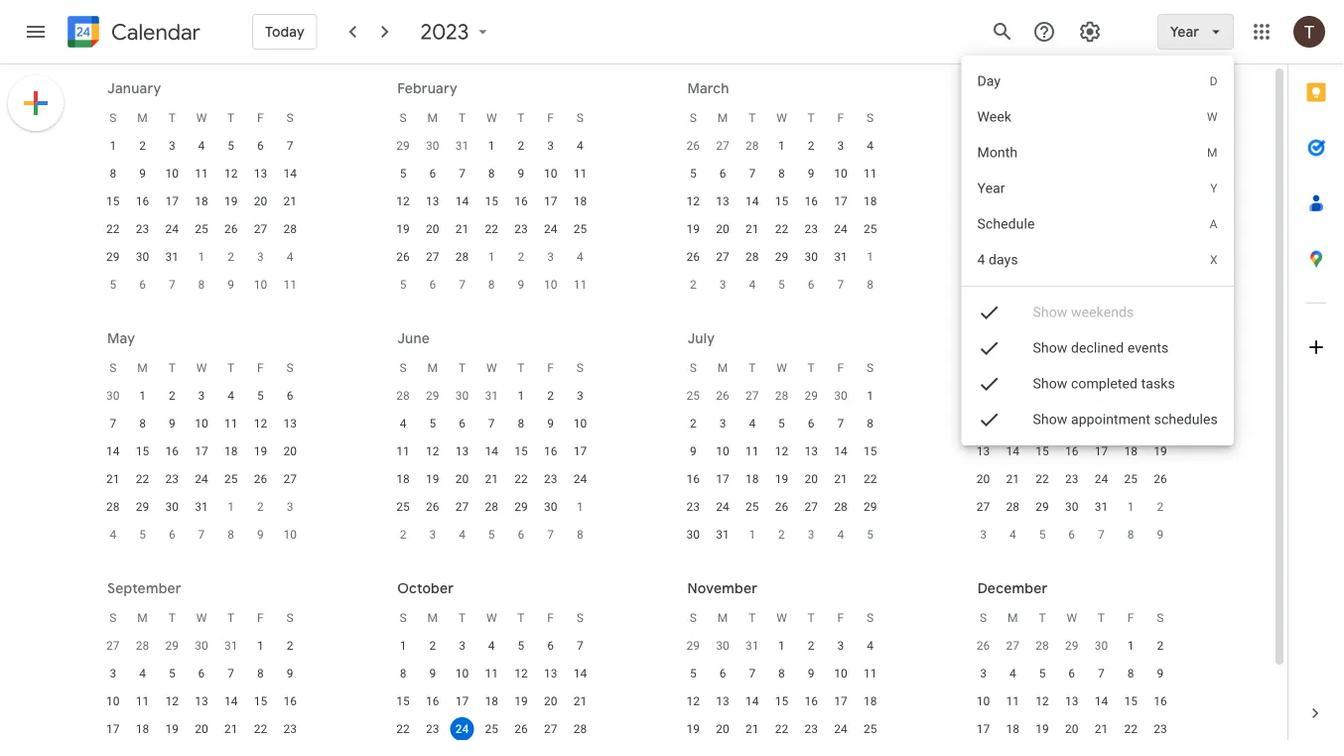 Task type: vqa. For each thing, say whether or not it's contained in the screenshot.
4 within the September grid
yes



Task type: describe. For each thing, give the bounding box(es) containing it.
16 inside january grid
[[136, 195, 149, 209]]

22 inside "october" grid
[[397, 723, 410, 737]]

march 7 element
[[450, 273, 474, 297]]

june 1 element
[[219, 496, 243, 519]]

27 element up the august 3 'element'
[[800, 496, 823, 519]]

august grid
[[969, 355, 1176, 549]]

18 inside march grid
[[864, 195, 877, 209]]

june 2 element
[[249, 496, 272, 519]]

15 inside the december grid
[[1125, 695, 1138, 709]]

30 element up february 6 element at the left of page
[[131, 245, 154, 269]]

27 element up july 4 element
[[450, 496, 474, 519]]

25 inside november grid
[[864, 723, 877, 737]]

10 element inside "october" grid
[[450, 662, 474, 686]]

18 inside november grid
[[864, 695, 877, 709]]

14 inside 'february' grid
[[456, 195, 469, 209]]

row group for august
[[969, 382, 1176, 549]]

30 up september 6 element
[[1066, 500, 1079, 514]]

february 27 element
[[711, 134, 735, 158]]

january grid
[[98, 104, 305, 299]]

26 element up september 2 'element'
[[1149, 468, 1173, 492]]

26 up august 2 element at the right bottom of the page
[[775, 500, 789, 514]]

1 check checkbox item from the top
[[962, 295, 1234, 331]]

february 11 element
[[278, 273, 302, 297]]

april 2 element
[[682, 273, 705, 297]]

31 element up september 7 element
[[1090, 496, 1114, 519]]

march 2 element
[[509, 245, 533, 269]]

27 for march 27 element
[[1007, 139, 1020, 153]]

29 for the october 29 element
[[687, 640, 700, 653]]

15 inside "october" grid
[[397, 695, 410, 709]]

2 left april 3 element
[[690, 278, 697, 292]]

29 for the august 29 element
[[165, 640, 179, 653]]

27 for 27 element on top of april 3 element
[[716, 250, 730, 264]]

check for show weekends
[[978, 301, 1002, 325]]

2 up february 9 element
[[228, 250, 234, 264]]

1 up the april 8 element
[[867, 250, 874, 264]]

july 6 element
[[509, 523, 533, 547]]

1 up march 8 element
[[488, 250, 495, 264]]

check for show completed tasks
[[978, 372, 1002, 396]]

may 29 element
[[421, 384, 445, 408]]

july 7 element
[[539, 523, 563, 547]]

29 for 29 element on top of the august 5 element
[[864, 500, 877, 514]]

26 left february 27 element
[[687, 139, 700, 153]]

november 28 element
[[1031, 635, 1055, 658]]

w for june
[[487, 361, 497, 375]]

m for march
[[718, 111, 728, 125]]

26 inside january grid
[[224, 222, 238, 236]]

27 for 27 element above the june 3 "element" on the bottom
[[283, 473, 297, 487]]

15 inside july grid
[[864, 445, 877, 459]]

13 inside 'february' grid
[[426, 195, 439, 209]]

year inside menu item
[[978, 180, 1006, 197]]

w for february
[[487, 111, 497, 125]]

m for april
[[1008, 111, 1018, 125]]

show for show appointment schedules
[[1033, 412, 1068, 428]]

26 element up june 2 element
[[249, 468, 272, 492]]

july 5 element
[[480, 523, 504, 547]]

1 inside "october" grid
[[400, 640, 407, 653]]

row containing 20
[[969, 466, 1176, 494]]

w for july
[[777, 361, 787, 375]]

26 element right 24, today element
[[509, 718, 533, 742]]

october 29 element
[[682, 635, 705, 658]]

week
[[978, 109, 1012, 125]]

7 inside november grid
[[749, 667, 756, 681]]

2 right april 30 element
[[169, 389, 175, 403]]

september 6 element
[[1060, 523, 1084, 547]]

18 inside "october" grid
[[485, 695, 498, 709]]

row containing 7
[[98, 410, 305, 438]]

march 6 element
[[421, 273, 445, 297]]

2 down january
[[139, 139, 146, 153]]

row group for january
[[98, 132, 305, 299]]

13 inside the december grid
[[1066, 695, 1079, 709]]

7 inside september 'grid'
[[228, 667, 234, 681]]

june 27 element
[[741, 384, 764, 408]]

30 element up july 7 element
[[539, 496, 563, 519]]

23 inside september 'grid'
[[283, 723, 297, 737]]

f for september
[[257, 612, 264, 626]]

26 up april 2 element
[[687, 250, 700, 264]]

20 inside january grid
[[254, 195, 267, 209]]

24 inside march grid
[[834, 222, 848, 236]]

2 right "february 28" element
[[808, 139, 815, 153]]

19 inside march grid
[[687, 222, 700, 236]]

thursday column header
[[1087, 355, 1116, 382]]

2 right may 31 element
[[547, 389, 554, 403]]

26 inside 'february' grid
[[397, 250, 410, 264]]

16 inside june grid
[[544, 445, 557, 459]]

july grid
[[679, 355, 885, 549]]

f for may
[[257, 361, 264, 375]]

june 6 element
[[160, 523, 184, 547]]

7 inside july grid
[[838, 417, 844, 431]]

friday column header
[[1116, 355, 1146, 382]]

1 right "february 28" element
[[779, 139, 785, 153]]

check for show declined events
[[978, 337, 1002, 360]]

calendar heading
[[107, 18, 200, 46]]

november 26 element
[[972, 635, 996, 658]]

22 inside september 'grid'
[[254, 723, 267, 737]]

y
[[1211, 182, 1218, 196]]

31 element up june 7 element
[[190, 496, 213, 519]]

february 7 element
[[160, 273, 184, 297]]

may 5 element
[[1119, 273, 1143, 297]]

19 inside "october" grid
[[515, 695, 528, 709]]

30 inside march grid
[[805, 250, 818, 264]]

31 for 31 element over september 7 element
[[1095, 500, 1108, 514]]

2 up march 9 element
[[518, 250, 525, 264]]

30 down may
[[106, 389, 120, 403]]

16 inside august grid
[[1066, 445, 1079, 459]]

year button
[[1158, 8, 1234, 56]]

show weekends
[[1033, 304, 1135, 321]]

12 inside may grid
[[254, 417, 267, 431]]

5 inside the december grid
[[1039, 667, 1046, 681]]

m for september
[[137, 612, 148, 626]]

1 inside the december grid
[[1128, 640, 1135, 653]]

31 for 31 element on top of june 7 element
[[195, 500, 208, 514]]

7 inside september 7 element
[[1098, 528, 1105, 542]]

26 element up july 3 'element'
[[421, 496, 445, 519]]

27 element up february 3 element
[[249, 217, 272, 241]]

14 inside "october" grid
[[574, 667, 587, 681]]

6 inside the april grid
[[1157, 278, 1164, 292]]

july
[[688, 330, 715, 348]]

row containing 18
[[389, 466, 595, 494]]

12 inside august grid
[[1154, 417, 1167, 431]]

tuesday column header
[[1028, 355, 1057, 382]]

26 element up february 2 element
[[219, 217, 243, 241]]

march 1 element
[[480, 245, 504, 269]]

wednesday column header
[[1057, 355, 1087, 382]]

19 inside the december grid
[[1036, 723, 1049, 737]]

24 inside july grid
[[716, 500, 730, 514]]

5 inside september 'grid'
[[169, 667, 175, 681]]

29 element up june 5 element
[[131, 496, 154, 519]]

may grid
[[98, 355, 305, 549]]

calendar element
[[64, 12, 200, 56]]

row containing 11
[[389, 438, 595, 466]]

31 element up the april 7 element
[[829, 245, 853, 269]]

april
[[978, 79, 1010, 97]]

october 30 element
[[711, 635, 735, 658]]

30 element inside august grid
[[1060, 496, 1084, 519]]

17 inside july grid
[[716, 473, 730, 487]]

27 for 27 element right of 24, today element
[[544, 723, 557, 737]]

row group for september
[[98, 633, 305, 742]]

25 inside 'february' grid
[[574, 222, 587, 236]]

1 right may 31 element
[[518, 389, 525, 403]]

29 element up april 5 element
[[770, 245, 794, 269]]

20 inside september 'grid'
[[195, 723, 208, 737]]

30 inside november grid
[[716, 640, 730, 653]]

26 element up march 5 element
[[391, 245, 415, 269]]

19 inside november grid
[[687, 723, 700, 737]]

main drawer image
[[24, 20, 48, 44]]

april 6 element
[[800, 273, 823, 297]]

22 inside august grid
[[1036, 473, 1049, 487]]

today
[[265, 23, 305, 41]]

august 27 element
[[101, 635, 125, 658]]

february 2 element
[[219, 245, 243, 269]]

m inside 'month' menu item
[[1208, 146, 1218, 160]]

26 element up august 2 element at the right bottom of the page
[[770, 496, 794, 519]]

10 element inside september 'grid'
[[101, 690, 125, 714]]

april 1 element
[[859, 245, 882, 269]]

1 up february 8 element
[[198, 250, 205, 264]]

m for may
[[137, 361, 148, 375]]

5 inside the april grid
[[1128, 278, 1135, 292]]

june 3 element
[[278, 496, 302, 519]]

january
[[107, 79, 161, 97]]

april 4 element
[[741, 273, 764, 297]]

february
[[397, 79, 458, 97]]

10 element inside july grid
[[711, 440, 735, 464]]

month menu item
[[962, 135, 1234, 171]]

menu containing check
[[962, 56, 1234, 446]]

row group for february
[[389, 132, 595, 299]]

march grid
[[679, 104, 885, 299]]

27 element up march 6 "element"
[[421, 245, 445, 269]]

7 inside march 7 element
[[459, 278, 466, 292]]

february 1 element
[[190, 245, 213, 269]]

29 element up september 5 element
[[1031, 496, 1055, 519]]

weekends
[[1072, 304, 1135, 321]]

13 inside september 'grid'
[[195, 695, 208, 709]]

april 30 element
[[101, 384, 125, 408]]

2 left july 3 'element'
[[400, 528, 407, 542]]

a
[[1210, 217, 1218, 231]]

show declined events
[[1033, 340, 1169, 357]]

1 right june 30 element
[[867, 389, 874, 403]]

16 inside november grid
[[805, 695, 818, 709]]

31 for the january 31 element
[[456, 139, 469, 153]]

31 for 31 element on top of february 7 element
[[165, 250, 179, 264]]

4 inside the april grid
[[1098, 278, 1105, 292]]

26 right june 25 element
[[716, 389, 730, 403]]

16 inside september 'grid'
[[283, 695, 297, 709]]

days
[[989, 252, 1019, 268]]

29 element up february 5 element
[[101, 245, 125, 269]]

m for october
[[428, 612, 438, 626]]

31 for 31 element left of august 1 element
[[716, 528, 730, 542]]

month
[[978, 144, 1018, 161]]

19 inside august grid
[[1154, 445, 1167, 459]]

september 3 element
[[972, 523, 996, 547]]

27 for 27 element over july 4 element
[[456, 500, 469, 514]]

december
[[978, 580, 1048, 598]]

10 inside march grid
[[834, 167, 848, 181]]

3 inside "october" grid
[[459, 640, 466, 653]]

14 inside august grid
[[1007, 445, 1020, 459]]

26 element up april 2 element
[[682, 245, 705, 269]]

june 7 element
[[190, 523, 213, 547]]

row group for july
[[679, 382, 885, 549]]

23 inside june grid
[[544, 473, 557, 487]]

june 8 element
[[219, 523, 243, 547]]

march 8 element
[[480, 273, 504, 297]]

21 inside may grid
[[106, 473, 120, 487]]

july 2 element
[[391, 523, 415, 547]]

30 right may 29 element
[[456, 389, 469, 403]]

6 inside "october" grid
[[547, 640, 554, 653]]

12 inside march grid
[[687, 195, 700, 209]]

14 element inside the december grid
[[1090, 690, 1114, 714]]

29 element up july 6 element
[[509, 496, 533, 519]]

2 down june 25 element
[[690, 417, 697, 431]]

13 inside june grid
[[456, 445, 469, 459]]

w for december
[[1067, 612, 1078, 626]]

f for june
[[548, 361, 554, 375]]

30 element inside july grid
[[682, 523, 705, 547]]

monday column header
[[998, 355, 1028, 382]]

9 inside november grid
[[808, 667, 815, 681]]

january 31 element
[[450, 134, 474, 158]]

settings menu image
[[1078, 20, 1102, 44]]

2 down wednesday column header
[[1069, 389, 1076, 403]]

september 2 element
[[1149, 496, 1173, 519]]

october 31 element
[[741, 635, 764, 658]]

24 inside 24, today element
[[456, 723, 469, 737]]

27 for 27 element over february 3 element
[[254, 222, 267, 236]]

28 inside 'february' grid
[[456, 250, 469, 264]]

february 6 element
[[131, 273, 154, 297]]

1 inside september 'grid'
[[257, 640, 264, 653]]

27 for august 27 "element"
[[106, 640, 120, 653]]

1 up june 8 element at the left bottom
[[228, 500, 234, 514]]

march 26 element
[[972, 134, 996, 158]]

27 for june 27 element
[[746, 389, 759, 403]]

12 inside 'february' grid
[[397, 195, 410, 209]]

27 for february 27 element
[[716, 139, 730, 153]]

3 inside the december grid
[[980, 667, 987, 681]]

23 inside 'february' grid
[[515, 222, 528, 236]]

11 inside "october" grid
[[485, 667, 498, 681]]

november 30 element
[[1090, 635, 1114, 658]]

23 inside november grid
[[805, 723, 818, 737]]

row containing 14
[[98, 438, 305, 466]]

24 cell
[[448, 716, 477, 742]]

27 element up april 3 element
[[711, 245, 735, 269]]

sunday column header
[[969, 355, 998, 382]]

show for show declined events
[[1033, 340, 1068, 357]]

9 inside "element"
[[257, 528, 264, 542]]

f for july
[[838, 361, 844, 375]]

february 3 element
[[249, 245, 272, 269]]

march 5 element
[[391, 273, 415, 297]]

2 check checkbox item from the top
[[962, 331, 1234, 366]]

12 inside "october" grid
[[515, 667, 528, 681]]

april 7 element
[[829, 273, 853, 297]]

19 inside january grid
[[224, 195, 238, 209]]

f for january
[[257, 111, 264, 125]]

today button
[[252, 8, 317, 56]]

31 element left august 1 element
[[711, 523, 735, 547]]

16 inside march grid
[[805, 195, 818, 209]]

19 inside september 'grid'
[[165, 723, 179, 737]]

may 3 element
[[1060, 273, 1084, 297]]

3 inside "element"
[[287, 500, 293, 514]]

30 up july 7 element
[[544, 500, 557, 514]]

13 inside august grid
[[977, 445, 990, 459]]

28 inside september 'grid'
[[136, 640, 149, 653]]

november grid
[[679, 605, 885, 742]]

15 inside june grid
[[515, 445, 528, 459]]

30 element down 4 days
[[972, 273, 996, 297]]

m for july
[[718, 361, 728, 375]]

march 9 element
[[509, 273, 533, 297]]

31 for october 31 element on the bottom of the page
[[746, 640, 759, 653]]

september 1 element
[[1119, 496, 1143, 519]]

27 for 27 element over the august 3 'element'
[[805, 500, 818, 514]]



Task type: locate. For each thing, give the bounding box(es) containing it.
check
[[978, 301, 1002, 325], [978, 337, 1002, 360], [978, 372, 1002, 396], [978, 408, 1002, 432]]

30 element
[[131, 245, 154, 269], [800, 245, 823, 269], [972, 273, 996, 297], [160, 496, 184, 519], [539, 496, 563, 519], [1060, 496, 1084, 519], [682, 523, 705, 547]]

w for september
[[196, 612, 207, 626]]

schedules
[[1155, 412, 1218, 428]]

july 8 element
[[568, 523, 592, 547]]

w
[[1207, 110, 1218, 124], [196, 111, 207, 125], [487, 111, 497, 125], [777, 111, 787, 125], [196, 361, 207, 375], [487, 361, 497, 375], [777, 361, 787, 375], [196, 612, 207, 626], [487, 612, 497, 626], [777, 612, 787, 626], [1067, 612, 1078, 626]]

may 28 element
[[391, 384, 415, 408]]

31 inside november grid
[[746, 640, 759, 653]]

29
[[397, 139, 410, 153], [106, 250, 120, 264], [775, 250, 789, 264], [426, 389, 439, 403], [805, 389, 818, 403], [136, 500, 149, 514], [515, 500, 528, 514], [864, 500, 877, 514], [1036, 500, 1049, 514], [165, 640, 179, 653], [687, 640, 700, 653], [1066, 640, 1079, 653]]

16 inside the december grid
[[1154, 695, 1167, 709]]

2
[[139, 139, 146, 153], [518, 139, 525, 153], [808, 139, 815, 153], [228, 250, 234, 264], [518, 250, 525, 264], [690, 278, 697, 292], [1039, 278, 1046, 292], [169, 389, 175, 403], [547, 389, 554, 403], [1069, 389, 1076, 403], [690, 417, 697, 431], [257, 500, 264, 514], [1157, 500, 1164, 514], [400, 528, 407, 542], [779, 528, 785, 542], [287, 640, 293, 653], [429, 640, 436, 653], [808, 640, 815, 653], [1157, 640, 1164, 653]]

30 up june 6 element
[[165, 500, 179, 514]]

26
[[687, 139, 700, 153], [977, 139, 990, 153], [224, 222, 238, 236], [397, 250, 410, 264], [687, 250, 700, 264], [716, 389, 730, 403], [254, 473, 267, 487], [1154, 473, 1167, 487], [426, 500, 439, 514], [775, 500, 789, 514], [977, 640, 990, 653], [515, 723, 528, 737]]

w for may
[[196, 361, 207, 375]]

27 element up the june 3 "element" on the bottom
[[278, 468, 302, 492]]

4 days menu item
[[962, 242, 1234, 278]]

m up november 27 element
[[1008, 612, 1018, 626]]

27 element up september 3 element
[[972, 496, 996, 519]]

27 inside "element"
[[106, 640, 120, 653]]

3 show from the top
[[1033, 376, 1068, 392]]

12 inside june grid
[[426, 445, 439, 459]]

f inside 'february' grid
[[548, 111, 554, 125]]

check down august
[[978, 372, 1002, 396]]

27 for 27 element on top of september 3 element
[[977, 500, 990, 514]]

check up july 30 element
[[978, 337, 1002, 360]]

m down october at left bottom
[[428, 612, 438, 626]]

19 inside 'february' grid
[[397, 222, 410, 236]]

march
[[688, 79, 730, 97]]

1 horizontal spatial year
[[1171, 23, 1200, 41]]

26 up february 2 element
[[224, 222, 238, 236]]

21
[[283, 195, 297, 209], [456, 222, 469, 236], [746, 222, 759, 236], [106, 473, 120, 487], [485, 473, 498, 487], [834, 473, 848, 487], [1007, 473, 1020, 487], [574, 695, 587, 709], [224, 723, 238, 737], [746, 723, 759, 737], [1095, 723, 1108, 737]]

23 inside "october" grid
[[426, 723, 439, 737]]

30 right the october 29 element
[[716, 640, 730, 653]]

29 right may 28 element
[[426, 389, 439, 403]]

29 for 29 element above july 6 element
[[515, 500, 528, 514]]

schedule
[[978, 216, 1035, 232]]

check for show appointment schedules
[[978, 408, 1002, 432]]

17 inside may grid
[[195, 445, 208, 459]]

row group for may
[[98, 382, 305, 549]]

14 element inside 'february' grid
[[450, 190, 474, 214]]

22
[[106, 222, 120, 236], [485, 222, 498, 236], [775, 222, 789, 236], [136, 473, 149, 487], [515, 473, 528, 487], [864, 473, 877, 487], [1036, 473, 1049, 487], [254, 723, 267, 737], [397, 723, 410, 737], [775, 723, 789, 737], [1125, 723, 1138, 737]]

12 element
[[219, 162, 243, 186], [391, 190, 415, 214], [682, 190, 705, 214], [249, 412, 272, 436], [1149, 412, 1173, 436], [421, 440, 445, 464], [770, 440, 794, 464], [509, 662, 533, 686], [160, 690, 184, 714], [682, 690, 705, 714], [1031, 690, 1055, 714]]

october grid
[[389, 605, 595, 742]]

1 show from the top
[[1033, 304, 1068, 321]]

29 left october 30 element at the bottom
[[687, 640, 700, 653]]

29 right august 28 element
[[165, 640, 179, 653]]

f
[[257, 111, 264, 125], [548, 111, 554, 125], [838, 111, 844, 125], [257, 361, 264, 375], [548, 361, 554, 375], [838, 361, 844, 375], [257, 612, 264, 626], [548, 612, 554, 626], [838, 612, 844, 626], [1128, 612, 1135, 626]]

27 up february 3 element
[[254, 222, 267, 236]]

27 inside 'february' grid
[[426, 250, 439, 264]]

23 inside july grid
[[687, 500, 700, 514]]

check up august
[[978, 301, 1002, 325]]

row group
[[98, 132, 305, 299], [389, 132, 595, 299], [679, 132, 885, 299], [969, 132, 1176, 299], [98, 382, 305, 549], [389, 382, 595, 549], [679, 382, 885, 549], [969, 382, 1176, 549], [98, 633, 305, 742], [389, 633, 595, 742], [679, 633, 885, 742], [969, 633, 1176, 742]]

14 element inside september 'grid'
[[219, 690, 243, 714]]

3
[[169, 139, 175, 153], [547, 139, 554, 153], [838, 139, 844, 153], [257, 250, 264, 264], [547, 250, 554, 264], [720, 278, 726, 292], [1069, 278, 1076, 292], [198, 389, 205, 403], [577, 389, 584, 403], [1098, 389, 1105, 403], [720, 417, 726, 431], [287, 500, 293, 514], [429, 528, 436, 542], [808, 528, 815, 542], [980, 528, 987, 542], [459, 640, 466, 653], [838, 640, 844, 653], [110, 667, 116, 681], [980, 667, 987, 681]]

27 left august 28 element
[[106, 640, 120, 653]]

1 vertical spatial year
[[978, 180, 1006, 197]]

f for december
[[1128, 612, 1135, 626]]

2 down october at left bottom
[[429, 640, 436, 653]]

31 up the april 7 element
[[834, 250, 848, 264]]

30
[[426, 139, 439, 153], [136, 250, 149, 264], [805, 250, 818, 264], [977, 278, 990, 292], [106, 389, 120, 403], [456, 389, 469, 403], [834, 389, 848, 403], [977, 389, 990, 403], [165, 500, 179, 514], [544, 500, 557, 514], [1066, 500, 1079, 514], [687, 528, 700, 542], [195, 640, 208, 653], [716, 640, 730, 653], [1095, 640, 1108, 653]]

june 28 element
[[770, 384, 794, 408]]

30 inside september 'grid'
[[195, 640, 208, 653]]

show for show completed tasks
[[1033, 376, 1068, 392]]

17
[[165, 195, 179, 209], [544, 195, 557, 209], [834, 195, 848, 209], [1007, 222, 1020, 236], [195, 445, 208, 459], [574, 445, 587, 459], [1095, 445, 1108, 459], [716, 473, 730, 487], [456, 695, 469, 709], [834, 695, 848, 709], [106, 723, 120, 737], [977, 723, 990, 737]]

31 left august 1 element
[[716, 528, 730, 542]]

30 left august 1 element
[[687, 528, 700, 542]]

f inside june grid
[[548, 361, 554, 375]]

july 4 element
[[450, 523, 474, 547]]

8
[[110, 167, 116, 181], [488, 167, 495, 181], [779, 167, 785, 181], [198, 278, 205, 292], [488, 278, 495, 292], [867, 278, 874, 292], [139, 417, 146, 431], [518, 417, 525, 431], [867, 417, 874, 431], [1039, 417, 1046, 431], [228, 528, 234, 542], [577, 528, 584, 542], [1128, 528, 1135, 542], [257, 667, 264, 681], [400, 667, 407, 681], [779, 667, 785, 681], [1128, 667, 1135, 681]]

x
[[1211, 253, 1218, 267]]

april 3 element
[[711, 273, 735, 297]]

year right settings menu image
[[1171, 23, 1200, 41]]

september 5 element
[[1031, 523, 1055, 547]]

29 up june 5 element
[[136, 500, 149, 514]]

events
[[1128, 340, 1169, 357]]

may 31 element
[[480, 384, 504, 408]]

26 up june 2 element
[[254, 473, 267, 487]]

27 for november 27 element
[[1007, 640, 1020, 653]]

30 down sunday column header
[[977, 389, 990, 403]]

check checkbox item up show completed tasks
[[962, 331, 1234, 366]]

16 inside the april grid
[[977, 222, 990, 236]]

f for november
[[838, 612, 844, 626]]

23
[[136, 222, 149, 236], [515, 222, 528, 236], [805, 222, 818, 236], [977, 250, 990, 264], [165, 473, 179, 487], [544, 473, 557, 487], [1066, 473, 1079, 487], [687, 500, 700, 514], [283, 723, 297, 737], [426, 723, 439, 737], [805, 723, 818, 737], [1154, 723, 1167, 737]]

2 inside september 'grid'
[[287, 640, 293, 653]]

f for march
[[838, 111, 844, 125]]

7 inside february 7 element
[[169, 278, 175, 292]]

june 9 element
[[249, 523, 272, 547]]

29 up july 6 element
[[515, 500, 528, 514]]

4 show from the top
[[1033, 412, 1068, 428]]

14 element
[[278, 162, 302, 186], [450, 190, 474, 214], [741, 190, 764, 214], [101, 440, 125, 464], [480, 440, 504, 464], [829, 440, 853, 464], [1001, 440, 1025, 464], [568, 662, 592, 686], [219, 690, 243, 714], [741, 690, 764, 714], [1090, 690, 1114, 714]]

12 inside the december grid
[[1036, 695, 1049, 709]]

m
[[137, 111, 148, 125], [428, 111, 438, 125], [718, 111, 728, 125], [1008, 111, 1018, 125], [1208, 146, 1218, 160], [137, 361, 148, 375], [428, 361, 438, 375], [718, 361, 728, 375], [137, 612, 148, 626], [428, 612, 438, 626], [718, 612, 728, 626], [1008, 612, 1018, 626]]

july 30 element
[[972, 384, 996, 408]]

20 inside august grid
[[977, 473, 990, 487]]

7 inside the december grid
[[1098, 667, 1105, 681]]

week menu item
[[962, 99, 1234, 135]]

20 inside "october" grid
[[544, 695, 557, 709]]

29 inside august grid
[[1036, 500, 1049, 514]]

1 up september 8 element
[[1128, 500, 1135, 514]]

14 element inside "october" grid
[[568, 662, 592, 686]]

31 inside september 'grid'
[[224, 640, 238, 653]]

27 for 27 element over march 6 "element"
[[426, 250, 439, 264]]

24 inside the april grid
[[1007, 250, 1020, 264]]

may 4 element
[[1090, 273, 1114, 297]]

december grid
[[969, 605, 1176, 742]]

february 9 element
[[219, 273, 243, 297]]

30 element inside march grid
[[800, 245, 823, 269]]

31 element up february 7 element
[[160, 245, 184, 269]]

14 inside may grid
[[106, 445, 120, 459]]

27
[[716, 139, 730, 153], [1007, 139, 1020, 153], [254, 222, 267, 236], [426, 250, 439, 264], [716, 250, 730, 264], [746, 389, 759, 403], [283, 473, 297, 487], [456, 500, 469, 514], [805, 500, 818, 514], [977, 500, 990, 514], [106, 640, 120, 653], [1007, 640, 1020, 653], [544, 723, 557, 737]]

day menu item
[[962, 64, 1234, 99]]

february 28 element
[[741, 134, 764, 158]]

march 10 element
[[539, 273, 563, 297]]

calendar
[[111, 18, 200, 46]]

29 for 29 element over june 5 element
[[136, 500, 149, 514]]

november
[[688, 580, 758, 598]]

26 inside august grid
[[1154, 473, 1167, 487]]

23 inside may grid
[[165, 473, 179, 487]]

m down january
[[137, 111, 148, 125]]

6 inside the december grid
[[1069, 667, 1076, 681]]

8 inside "october" grid
[[400, 667, 407, 681]]

2023 button
[[413, 18, 501, 46]]

30 element up april 6 element
[[800, 245, 823, 269]]

check down sunday column header
[[978, 408, 1002, 432]]

0 horizontal spatial year
[[978, 180, 1006, 197]]

m for june
[[428, 361, 438, 375]]

30 right january 29 "element"
[[426, 139, 439, 153]]

1 right august 31 element
[[257, 640, 264, 653]]

september 8 element
[[1119, 523, 1143, 547]]

show completed tasks
[[1033, 376, 1176, 392]]

saturday column header
[[1146, 355, 1176, 382]]

row group containing 27
[[98, 633, 305, 742]]

13
[[254, 167, 267, 181], [426, 195, 439, 209], [716, 195, 730, 209], [283, 417, 297, 431], [456, 445, 469, 459], [805, 445, 818, 459], [977, 445, 990, 459], [544, 667, 557, 681], [195, 695, 208, 709], [716, 695, 730, 709], [1066, 695, 1079, 709]]

31 right october 30 element at the bottom
[[746, 640, 759, 653]]

29 right june 28 element
[[805, 389, 818, 403]]

june 29 element
[[800, 384, 823, 408]]

row group for december
[[969, 633, 1176, 742]]

27 up march 6 "element"
[[426, 250, 439, 264]]

0 vertical spatial year
[[1171, 23, 1200, 41]]

15 inside 'february' grid
[[485, 195, 498, 209]]

s
[[110, 111, 117, 125], [287, 111, 294, 125], [400, 111, 407, 125], [577, 111, 584, 125], [690, 111, 697, 125], [867, 111, 874, 125], [980, 111, 987, 125], [110, 361, 117, 375], [287, 361, 294, 375], [400, 361, 407, 375], [577, 361, 584, 375], [690, 361, 697, 375], [867, 361, 874, 375], [110, 612, 117, 626], [287, 612, 294, 626], [400, 612, 407, 626], [577, 612, 584, 626], [690, 612, 697, 626], [867, 612, 874, 626], [980, 612, 987, 626], [1157, 612, 1164, 626]]

27 inside the december grid
[[1007, 640, 1020, 653]]

21 inside the december grid
[[1095, 723, 1108, 737]]

september grid
[[98, 605, 305, 742]]

6 inside july grid
[[808, 417, 815, 431]]

october
[[397, 580, 454, 598]]

8 inside september 'grid'
[[257, 667, 264, 681]]

w inside 'february' grid
[[487, 111, 497, 125]]

29 for 'june 29' element
[[805, 389, 818, 403]]

july 3 element
[[421, 523, 445, 547]]

row group for march
[[679, 132, 885, 299]]

2 right november 30 element on the right of page
[[1157, 640, 1164, 653]]

29 inside the october 29 element
[[687, 640, 700, 653]]

31 element
[[160, 245, 184, 269], [829, 245, 853, 269], [190, 496, 213, 519], [1090, 496, 1114, 519], [711, 523, 735, 547]]

27 element
[[249, 217, 272, 241], [421, 245, 445, 269], [711, 245, 735, 269], [278, 468, 302, 492], [450, 496, 474, 519], [800, 496, 823, 519], [972, 496, 996, 519], [539, 718, 563, 742]]

row group for november
[[679, 633, 885, 742]]

declined
[[1072, 340, 1125, 357]]

april grid
[[969, 104, 1176, 299]]

june 5 element
[[131, 523, 154, 547]]

29 for 29 element on top of september 5 element
[[1036, 500, 1049, 514]]

31 inside june grid
[[485, 389, 498, 403]]

29 up april 5 element
[[775, 250, 789, 264]]

2 right october 31 element on the bottom of the page
[[808, 640, 815, 653]]

year menu item
[[962, 171, 1234, 207]]

f inside the december grid
[[1128, 612, 1135, 626]]

january 29 element
[[391, 134, 415, 158]]

1 element
[[1031, 384, 1055, 408]]

may
[[107, 330, 135, 348]]

30 right november 29 'element'
[[1095, 640, 1108, 653]]

d
[[1210, 74, 1218, 88]]

2 right august 1 element
[[779, 528, 785, 542]]

m for december
[[1008, 612, 1018, 626]]

12 inside november grid
[[687, 695, 700, 709]]

year
[[1171, 23, 1200, 41], [978, 180, 1006, 197]]

30 down 4 days
[[977, 278, 990, 292]]

30 element left august 1 element
[[682, 523, 705, 547]]

11 inside may grid
[[224, 417, 238, 431]]

31 for may 31 element
[[485, 389, 498, 403]]

10
[[165, 167, 179, 181], [544, 167, 557, 181], [834, 167, 848, 181], [1007, 195, 1020, 209], [254, 278, 267, 292], [544, 278, 557, 292], [195, 417, 208, 431], [574, 417, 587, 431], [1095, 417, 1108, 431], [716, 445, 730, 459], [283, 528, 297, 542], [456, 667, 469, 681], [834, 667, 848, 681], [106, 695, 120, 709], [977, 695, 990, 709]]

16
[[136, 195, 149, 209], [515, 195, 528, 209], [805, 195, 818, 209], [977, 222, 990, 236], [165, 445, 179, 459], [544, 445, 557, 459], [1066, 445, 1079, 459], [687, 473, 700, 487], [283, 695, 297, 709], [426, 695, 439, 709], [805, 695, 818, 709], [1154, 695, 1167, 709]]

f inside november grid
[[838, 612, 844, 626]]

august 2 element
[[770, 523, 794, 547]]

28 inside may grid
[[106, 500, 120, 514]]

27 inside january grid
[[254, 222, 267, 236]]

6
[[257, 139, 264, 153], [429, 167, 436, 181], [720, 167, 726, 181], [139, 278, 146, 292], [429, 278, 436, 292], [808, 278, 815, 292], [1157, 278, 1164, 292], [287, 389, 293, 403], [459, 417, 466, 431], [808, 417, 815, 431], [980, 417, 987, 431], [169, 528, 175, 542], [518, 528, 525, 542], [1069, 528, 1076, 542], [547, 640, 554, 653], [198, 667, 205, 681], [720, 667, 726, 681], [1069, 667, 1076, 681]]

appointment
[[1072, 412, 1151, 428]]

row group for june
[[389, 382, 595, 549]]

m inside the december grid
[[1008, 612, 1018, 626]]

1 left august 2 element at the right bottom of the page
[[749, 528, 756, 542]]

2 right the january 31 element
[[518, 139, 525, 153]]

4 inside menu item
[[978, 252, 986, 268]]

august 1 element
[[741, 523, 764, 547]]

year down month
[[978, 180, 1006, 197]]

29 for may 29 element
[[426, 389, 439, 403]]

row group containing 25
[[679, 382, 885, 549]]

may 1 element
[[1001, 273, 1025, 297]]

day
[[978, 73, 1001, 89]]

w for november
[[777, 612, 787, 626]]

17 inside the december grid
[[977, 723, 990, 737]]

2 right may 1 element
[[1039, 278, 1046, 292]]

june
[[397, 330, 430, 348]]

cell
[[998, 410, 1028, 438]]

12
[[224, 167, 238, 181], [397, 195, 410, 209], [687, 195, 700, 209], [254, 417, 267, 431], [1154, 417, 1167, 431], [426, 445, 439, 459], [775, 445, 789, 459], [515, 667, 528, 681], [165, 695, 179, 709], [687, 695, 700, 709], [1036, 695, 1049, 709]]

29 up the august 5 element
[[864, 500, 877, 514]]

28 inside january grid
[[283, 222, 297, 236]]

9 inside july grid
[[690, 445, 697, 459]]

29 element up the august 5 element
[[859, 496, 882, 519]]

november 29 element
[[1060, 635, 1084, 658]]

completed
[[1072, 376, 1138, 392]]

tasks
[[1142, 376, 1176, 392]]

m up january 30 element
[[428, 111, 438, 125]]

w for march
[[777, 111, 787, 125]]

11
[[195, 167, 208, 181], [574, 167, 587, 181], [864, 167, 877, 181], [283, 278, 297, 292], [574, 278, 587, 292], [224, 417, 238, 431], [1125, 417, 1138, 431], [397, 445, 410, 459], [746, 445, 759, 459], [485, 667, 498, 681], [864, 667, 877, 681], [136, 695, 149, 709], [1007, 695, 1020, 709]]

31 for 31 element above the april 7 element
[[834, 250, 848, 264]]

13 inside "october" grid
[[544, 667, 557, 681]]

10 element
[[160, 162, 184, 186], [539, 162, 563, 186], [829, 162, 853, 186], [1001, 190, 1025, 214], [190, 412, 213, 436], [568, 412, 592, 436], [1090, 412, 1114, 436], [711, 440, 735, 464], [450, 662, 474, 686], [829, 662, 853, 686], [101, 690, 125, 714], [972, 690, 996, 714]]

10 element inside june grid
[[568, 412, 592, 436]]

31 inside 'february' grid
[[456, 139, 469, 153]]

31
[[456, 139, 469, 153], [165, 250, 179, 264], [834, 250, 848, 264], [485, 389, 498, 403], [195, 500, 208, 514], [1095, 500, 1108, 514], [716, 528, 730, 542], [224, 640, 238, 653], [746, 640, 759, 653]]

6 inside september 'grid'
[[198, 667, 205, 681]]

9 inside the december grid
[[1157, 667, 1164, 681]]

25
[[195, 222, 208, 236], [574, 222, 587, 236], [864, 222, 877, 236], [687, 389, 700, 403], [224, 473, 238, 487], [1125, 473, 1138, 487], [397, 500, 410, 514], [746, 500, 759, 514], [485, 723, 498, 737], [864, 723, 877, 737]]

26 right 24, today element
[[515, 723, 528, 737]]

24
[[165, 222, 179, 236], [544, 222, 557, 236], [834, 222, 848, 236], [1007, 250, 1020, 264], [195, 473, 208, 487], [574, 473, 587, 487], [1095, 473, 1108, 487], [716, 500, 730, 514], [456, 723, 469, 737], [834, 723, 848, 737]]

7 inside the april 7 element
[[838, 278, 844, 292]]

w inside "october" grid
[[487, 612, 497, 626]]

4 days
[[978, 252, 1019, 268]]

3 check checkbox item from the top
[[962, 366, 1234, 402]]

25 element
[[190, 217, 213, 241], [568, 217, 592, 241], [859, 217, 882, 241], [219, 468, 243, 492], [1119, 468, 1143, 492], [391, 496, 415, 519], [741, 496, 764, 519], [480, 718, 504, 742], [859, 718, 882, 742]]

29 for 29 element on top of february 5 element
[[106, 250, 120, 264]]

february grid
[[389, 104, 595, 299]]

29 for november 29 'element'
[[1066, 640, 1079, 653]]

2 up june 9 "element"
[[257, 500, 264, 514]]

31 for august 31 element
[[224, 640, 238, 653]]

august 3 element
[[800, 523, 823, 547]]

m for january
[[137, 111, 148, 125]]

1 down january
[[110, 139, 116, 153]]

21 inside july grid
[[834, 473, 848, 487]]

27 right february 26 element
[[716, 139, 730, 153]]

28 inside august grid
[[1007, 500, 1020, 514]]

1 right april 30 element
[[139, 389, 146, 403]]

18 element
[[190, 190, 213, 214], [568, 190, 592, 214], [859, 190, 882, 214], [1031, 217, 1055, 241], [219, 440, 243, 464], [1119, 440, 1143, 464], [391, 468, 415, 492], [741, 468, 764, 492], [480, 690, 504, 714], [859, 690, 882, 714], [131, 718, 154, 742], [1001, 718, 1025, 742]]

august 5 element
[[859, 523, 882, 547]]

1 right the january 31 element
[[488, 139, 495, 153]]

20 element
[[249, 190, 272, 214], [421, 217, 445, 241], [711, 217, 735, 241], [278, 440, 302, 464], [450, 468, 474, 492], [800, 468, 823, 492], [972, 468, 996, 492], [539, 690, 563, 714], [190, 718, 213, 742], [711, 718, 735, 742], [1060, 718, 1084, 742]]

27 up the june 3 "element" on the bottom
[[283, 473, 297, 487]]

20
[[254, 195, 267, 209], [426, 222, 439, 236], [716, 222, 730, 236], [283, 445, 297, 459], [456, 473, 469, 487], [805, 473, 818, 487], [977, 473, 990, 487], [544, 695, 557, 709], [195, 723, 208, 737], [716, 723, 730, 737], [1066, 723, 1079, 737]]

m up june 26 element
[[718, 361, 728, 375]]

w for january
[[196, 111, 207, 125]]

18 inside the december grid
[[1007, 723, 1020, 737]]

june 10 element
[[278, 523, 302, 547]]

march 27 element
[[1001, 134, 1025, 158]]

20 inside may grid
[[283, 445, 297, 459]]

29 up february 5 element
[[106, 250, 120, 264]]

w inside july grid
[[777, 361, 787, 375]]

w for october
[[487, 612, 497, 626]]

26 up march 5 element
[[397, 250, 410, 264]]

1 check from the top
[[978, 301, 1002, 325]]

14 inside september 'grid'
[[224, 695, 238, 709]]

27 up 3 "element"
[[1007, 139, 1020, 153]]

4
[[198, 139, 205, 153], [577, 139, 584, 153], [867, 139, 874, 153], [287, 250, 293, 264], [577, 250, 584, 264], [978, 252, 986, 268], [749, 278, 756, 292], [1098, 278, 1105, 292], [228, 389, 234, 403], [1128, 389, 1135, 403], [400, 417, 407, 431], [749, 417, 756, 431], [110, 528, 116, 542], [459, 528, 466, 542], [838, 528, 844, 542], [1010, 528, 1017, 542], [488, 640, 495, 653], [867, 640, 874, 653], [139, 667, 146, 681], [1010, 667, 1017, 681]]

21 inside january grid
[[283, 195, 297, 209]]

show
[[1033, 304, 1068, 321], [1033, 340, 1068, 357], [1033, 376, 1068, 392], [1033, 412, 1068, 428]]

february 4 element
[[278, 245, 302, 269]]

11 inside march grid
[[864, 167, 877, 181]]

23 inside the april grid
[[977, 250, 990, 264]]

4 check checkbox item from the top
[[962, 402, 1234, 438]]

27 right june 26 element
[[746, 389, 759, 403]]

1 down days
[[1010, 278, 1017, 292]]

june 30 element
[[829, 384, 853, 408]]

may 6 element
[[1149, 273, 1173, 297]]

15 inside september 'grid'
[[254, 695, 267, 709]]

30 right 'june 29' element
[[834, 389, 848, 403]]

2023
[[421, 18, 469, 46]]

m up march 27 element
[[1008, 111, 1018, 125]]

august 28 element
[[131, 635, 154, 658]]

january 30 element
[[421, 134, 445, 158]]

29 for 29 element above april 5 element
[[775, 250, 789, 264]]

26 element
[[219, 217, 243, 241], [391, 245, 415, 269], [682, 245, 705, 269], [249, 468, 272, 492], [1149, 468, 1173, 492], [421, 496, 445, 519], [770, 496, 794, 519], [509, 718, 533, 742]]

18 inside january grid
[[195, 195, 208, 209]]

march 4 element
[[568, 245, 592, 269]]

may 2 element
[[1031, 273, 1055, 297]]

1 inside august grid
[[1128, 500, 1135, 514]]

15 element
[[101, 190, 125, 214], [480, 190, 504, 214], [770, 190, 794, 214], [131, 440, 154, 464], [509, 440, 533, 464], [859, 440, 882, 464], [1031, 440, 1055, 464], [249, 690, 272, 714], [391, 690, 415, 714], [770, 690, 794, 714], [1119, 690, 1143, 714]]

15
[[106, 195, 120, 209], [485, 195, 498, 209], [775, 195, 789, 209], [136, 445, 149, 459], [515, 445, 528, 459], [864, 445, 877, 459], [1036, 445, 1049, 459], [254, 695, 267, 709], [397, 695, 410, 709], [775, 695, 789, 709], [1125, 695, 1138, 709]]

4 check from the top
[[978, 408, 1002, 432]]

w inside september 'grid'
[[196, 612, 207, 626]]

row group containing 28
[[389, 382, 595, 549]]

march 11 element
[[568, 273, 592, 297]]

m down february 6 element at the left of page
[[137, 361, 148, 375]]

3 check from the top
[[978, 372, 1002, 396]]

28
[[746, 139, 759, 153], [283, 222, 297, 236], [456, 250, 469, 264], [746, 250, 759, 264], [397, 389, 410, 403], [775, 389, 789, 403], [106, 500, 120, 514], [485, 500, 498, 514], [834, 500, 848, 514], [1007, 500, 1020, 514], [136, 640, 149, 653], [1036, 640, 1049, 653], [574, 723, 587, 737]]

m up may 29 element
[[428, 361, 438, 375]]

29 inside may 29 element
[[426, 389, 439, 403]]

2 show from the top
[[1033, 340, 1068, 357]]

september 7 element
[[1090, 523, 1114, 547]]

row group for april
[[969, 132, 1176, 299]]

f inside september 'grid'
[[257, 612, 264, 626]]

19
[[224, 195, 238, 209], [397, 222, 410, 236], [687, 222, 700, 236], [254, 445, 267, 459], [1154, 445, 1167, 459], [426, 473, 439, 487], [775, 473, 789, 487], [515, 695, 528, 709], [165, 723, 179, 737], [687, 723, 700, 737], [1036, 723, 1049, 737]]

9
[[139, 167, 146, 181], [518, 167, 525, 181], [808, 167, 815, 181], [980, 195, 987, 209], [228, 278, 234, 292], [518, 278, 525, 292], [169, 417, 175, 431], [547, 417, 554, 431], [1069, 417, 1076, 431], [690, 445, 697, 459], [257, 528, 264, 542], [1157, 528, 1164, 542], [287, 667, 293, 681], [429, 667, 436, 681], [808, 667, 815, 681], [1157, 667, 1164, 681]]

21 inside june grid
[[485, 473, 498, 487]]

february 5 element
[[101, 273, 125, 297]]

schedule menu item
[[962, 207, 1234, 242]]

18 inside the april grid
[[1036, 222, 1049, 236]]

14 inside the december grid
[[1095, 695, 1108, 709]]

f for october
[[548, 612, 554, 626]]

30 right the august 29 element
[[195, 640, 208, 653]]

28 inside the december grid
[[1036, 640, 1049, 653]]

july 1 element
[[568, 496, 592, 519]]

1
[[110, 139, 116, 153], [488, 139, 495, 153], [779, 139, 785, 153], [198, 250, 205, 264], [488, 250, 495, 264], [867, 250, 874, 264], [1010, 278, 1017, 292], [139, 389, 146, 403], [518, 389, 525, 403], [867, 389, 874, 403], [228, 500, 234, 514], [577, 500, 584, 514], [1128, 500, 1135, 514], [749, 528, 756, 542], [257, 640, 264, 653], [400, 640, 407, 653], [779, 640, 785, 653], [1128, 640, 1135, 653]]

17 element
[[160, 190, 184, 214], [539, 190, 563, 214], [829, 190, 853, 214], [1001, 217, 1025, 241], [190, 440, 213, 464], [568, 440, 592, 464], [1090, 440, 1114, 464], [711, 468, 735, 492], [450, 690, 474, 714], [829, 690, 853, 714], [101, 718, 125, 742], [972, 718, 996, 742]]

s inside the april grid
[[980, 111, 987, 125]]

august 30 element
[[190, 635, 213, 658]]

18
[[195, 195, 208, 209], [574, 195, 587, 209], [864, 195, 877, 209], [1036, 222, 1049, 236], [224, 445, 238, 459], [1125, 445, 1138, 459], [397, 473, 410, 487], [746, 473, 759, 487], [485, 695, 498, 709], [864, 695, 877, 709], [136, 723, 149, 737], [1007, 723, 1020, 737]]

august
[[978, 330, 1025, 348]]

27 element right 24, today element
[[539, 718, 563, 742]]

check checkbox item down declined
[[962, 366, 1234, 402]]

23 inside january grid
[[136, 222, 149, 236]]

f for february
[[548, 111, 554, 125]]

february 10 element
[[249, 273, 272, 297]]

27 right november 26 element
[[1007, 640, 1020, 653]]

7
[[287, 139, 293, 153], [459, 167, 466, 181], [749, 167, 756, 181], [169, 278, 175, 292], [459, 278, 466, 292], [838, 278, 844, 292], [110, 417, 116, 431], [488, 417, 495, 431], [838, 417, 844, 431], [198, 528, 205, 542], [547, 528, 554, 542], [1098, 528, 1105, 542], [577, 640, 584, 653], [228, 667, 234, 681], [749, 667, 756, 681], [1098, 667, 1105, 681]]

august 4 element
[[829, 523, 853, 547]]

show appointment schedules
[[1033, 412, 1218, 428]]

14
[[283, 167, 297, 181], [456, 195, 469, 209], [746, 195, 759, 209], [106, 445, 120, 459], [485, 445, 498, 459], [834, 445, 848, 459], [1007, 445, 1020, 459], [574, 667, 587, 681], [224, 695, 238, 709], [746, 695, 759, 709], [1095, 695, 1108, 709]]

27 right 24, today element
[[544, 723, 557, 737]]

row containing 6
[[969, 410, 1176, 438]]

5
[[228, 139, 234, 153], [400, 167, 407, 181], [690, 167, 697, 181], [110, 278, 116, 292], [400, 278, 407, 292], [779, 278, 785, 292], [1128, 278, 1135, 292], [257, 389, 264, 403], [1157, 389, 1164, 403], [429, 417, 436, 431], [779, 417, 785, 431], [139, 528, 146, 542], [488, 528, 495, 542], [867, 528, 874, 542], [1039, 528, 1046, 542], [518, 640, 525, 653], [169, 667, 175, 681], [690, 667, 697, 681], [1039, 667, 1046, 681]]

m for november
[[718, 612, 728, 626]]

row group for october
[[389, 633, 595, 742]]

15 inside january grid
[[106, 195, 120, 209]]

27 up july 4 element
[[456, 500, 469, 514]]

t
[[169, 111, 176, 125], [228, 111, 235, 125], [459, 111, 466, 125], [518, 111, 525, 125], [749, 111, 756, 125], [808, 111, 815, 125], [169, 361, 176, 375], [228, 361, 235, 375], [459, 361, 466, 375], [518, 361, 525, 375], [749, 361, 756, 375], [808, 361, 815, 375], [169, 612, 176, 626], [228, 612, 235, 626], [459, 612, 466, 626], [518, 612, 525, 626], [749, 612, 756, 626], [808, 612, 815, 626], [1039, 612, 1046, 626], [1098, 612, 1105, 626]]

2 check from the top
[[978, 337, 1002, 360]]

17 inside september 'grid'
[[106, 723, 120, 737]]

march 3 element
[[539, 245, 563, 269]]

m for february
[[428, 111, 438, 125]]

21 element
[[278, 190, 302, 214], [450, 217, 474, 241], [741, 217, 764, 241], [101, 468, 125, 492], [480, 468, 504, 492], [829, 468, 853, 492], [1001, 468, 1025, 492], [568, 690, 592, 714], [219, 718, 243, 742], [741, 718, 764, 742], [1090, 718, 1114, 742]]

february 8 element
[[190, 273, 213, 297]]

september 4 element
[[1001, 523, 1025, 547]]

row containing 13
[[969, 438, 1176, 466]]

september
[[107, 580, 181, 598]]

26 left november 27 element
[[977, 640, 990, 653]]

show for show weekends
[[1033, 304, 1068, 321]]

22 inside january grid
[[106, 222, 120, 236]]

june 25 element
[[682, 384, 705, 408]]

31 up september 7 element
[[1095, 500, 1108, 514]]

29 for january 29 "element"
[[397, 139, 410, 153]]

row containing 21
[[98, 466, 305, 494]]

30 up february 6 element at the left of page
[[136, 250, 149, 264]]

august 31 element
[[219, 635, 243, 658]]

22 element
[[101, 217, 125, 241], [480, 217, 504, 241], [770, 217, 794, 241], [131, 468, 154, 492], [509, 468, 533, 492], [859, 468, 882, 492], [1031, 468, 1055, 492], [249, 718, 272, 742], [391, 718, 415, 742], [770, 718, 794, 742], [1119, 718, 1143, 742]]

23 inside march grid
[[805, 222, 818, 236]]

17 inside 'february' grid
[[544, 195, 557, 209]]



